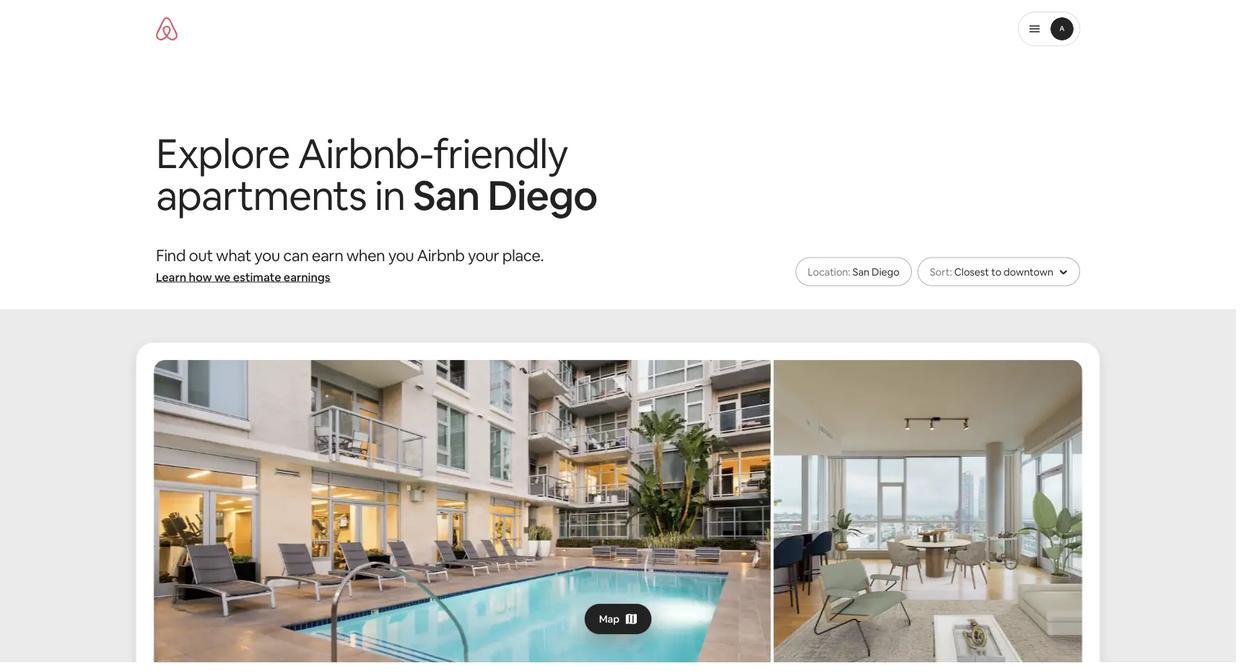 Task type: vqa. For each thing, say whether or not it's contained in the screenshot.
Learn
yes



Task type: describe. For each thing, give the bounding box(es) containing it.
in
[[375, 169, 405, 222]]

how
[[189, 270, 212, 285]]

diego for location: san diego
[[872, 265, 900, 278]]

explore airbnb-friendly
[[156, 127, 568, 180]]

closest
[[954, 265, 989, 278]]

san for location:
[[853, 265, 870, 278]]

apartments
[[156, 169, 366, 222]]

can
[[283, 245, 309, 266]]

learn
[[156, 270, 186, 285]]

downtown
[[1004, 265, 1053, 278]]

view apartment group
[[138, 344, 1098, 664]]

map
[[599, 613, 620, 626]]

map button
[[585, 604, 651, 635]]

explore
[[156, 127, 290, 180]]

to
[[991, 265, 1002, 278]]

find out what you can earn when you airbnb your place. learn how we estimate earnings
[[156, 245, 544, 285]]

diego for in san diego
[[487, 169, 597, 222]]

airbnb-
[[298, 127, 433, 180]]

2 you from the left
[[388, 245, 414, 266]]

earn
[[312, 245, 343, 266]]

1 you from the left
[[254, 245, 280, 266]]

estimate
[[233, 270, 281, 285]]

sort:
[[930, 265, 952, 278]]

out
[[189, 245, 213, 266]]

we
[[214, 270, 231, 285]]

learn how we estimate earnings button
[[156, 266, 618, 286]]



Task type: locate. For each thing, give the bounding box(es) containing it.
san
[[413, 169, 480, 222], [853, 265, 870, 278]]

san for in
[[413, 169, 480, 222]]

0 horizontal spatial diego
[[487, 169, 597, 222]]

1 vertical spatial san
[[853, 265, 870, 278]]

diego up place.
[[487, 169, 597, 222]]

location: san diego
[[808, 265, 900, 278]]

0 horizontal spatial san
[[413, 169, 480, 222]]

in san diego
[[375, 169, 597, 222]]

1 vertical spatial diego
[[872, 265, 900, 278]]

san right "in"
[[413, 169, 480, 222]]

you up estimate
[[254, 245, 280, 266]]

when
[[346, 245, 385, 266]]

1 horizontal spatial diego
[[872, 265, 900, 278]]

san right the location:
[[853, 265, 870, 278]]

earnings
[[284, 270, 330, 285]]

1 horizontal spatial san
[[853, 265, 870, 278]]

0 vertical spatial san
[[413, 169, 480, 222]]

0 vertical spatial diego
[[487, 169, 597, 222]]

0 horizontal spatial you
[[254, 245, 280, 266]]

place.
[[502, 245, 544, 266]]

you right "when"
[[388, 245, 414, 266]]

location:
[[808, 265, 850, 278]]

friendly
[[433, 127, 568, 180]]

diego left sort:
[[872, 265, 900, 278]]

find
[[156, 245, 186, 266]]

airbnb
[[417, 245, 465, 266]]

diego
[[487, 169, 597, 222], [872, 265, 900, 278]]

your
[[468, 245, 499, 266]]

1 horizontal spatial you
[[388, 245, 414, 266]]

sort: closest to downtown
[[930, 265, 1053, 278]]

you
[[254, 245, 280, 266], [388, 245, 414, 266]]

what
[[216, 245, 251, 266]]



